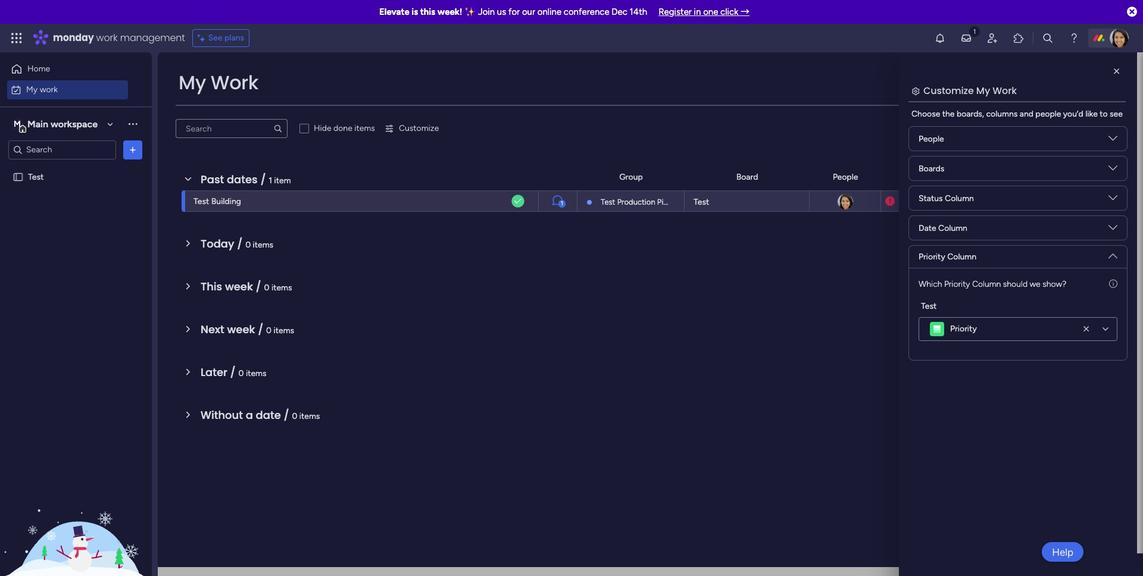 Task type: locate. For each thing, give the bounding box(es) containing it.
my down see plans button
[[179, 69, 206, 96]]

0 right date
[[292, 411, 297, 422]]

board
[[736, 172, 758, 182]]

is
[[412, 7, 418, 17]]

None search field
[[176, 119, 288, 138]]

elevate is this week! ✨ join us for our online conference dec 14th
[[379, 7, 647, 17]]

later
[[201, 365, 227, 380]]

1 horizontal spatial james peterson image
[[1110, 29, 1129, 48]]

test right the public board icon
[[28, 172, 44, 182]]

search image
[[273, 124, 283, 133]]

week
[[225, 279, 253, 294], [227, 322, 255, 337]]

date up dec 12
[[914, 172, 932, 182]]

work for my
[[40, 84, 58, 94]]

0 up next week / 0 items
[[264, 283, 269, 293]]

0 vertical spatial dapulse dropdown down arrow image
[[1109, 134, 1118, 147]]

1 vertical spatial dapulse dropdown down arrow image
[[1109, 223, 1118, 237]]

help image
[[1068, 32, 1080, 44]]

0 horizontal spatial customize
[[399, 123, 439, 133]]

priority
[[1076, 172, 1103, 182], [919, 252, 945, 262], [944, 279, 970, 289], [950, 324, 977, 334]]

click
[[721, 7, 739, 17]]

1 horizontal spatial 1
[[561, 200, 563, 207]]

main content
[[158, 52, 1137, 576]]

invite members image
[[987, 32, 999, 44]]

boards,
[[957, 109, 984, 119]]

date for date
[[914, 172, 932, 182]]

/
[[260, 172, 266, 187], [237, 236, 243, 251], [256, 279, 261, 294], [258, 322, 263, 337], [230, 365, 236, 380], [284, 408, 289, 423]]

main workspace
[[27, 118, 98, 130]]

next week / 0 items
[[201, 322, 294, 337]]

work inside button
[[40, 84, 58, 94]]

0 vertical spatial people
[[919, 134, 944, 144]]

my
[[179, 69, 206, 96], [976, 84, 990, 98], [26, 84, 38, 94]]

which
[[919, 279, 942, 289]]

dec left 12
[[911, 197, 925, 206]]

customize
[[924, 84, 974, 98], [399, 123, 439, 133]]

customize for customize
[[399, 123, 439, 133]]

elevate
[[379, 7, 409, 17]]

date
[[914, 172, 932, 182], [919, 223, 936, 233]]

/ up next week / 0 items
[[256, 279, 261, 294]]

test
[[28, 172, 44, 182], [194, 196, 209, 207], [694, 197, 709, 207], [601, 198, 615, 207], [921, 301, 937, 311]]

0 horizontal spatial james peterson image
[[836, 193, 854, 211]]

1 vertical spatial dapulse dropdown down arrow image
[[1109, 194, 1118, 207]]

0 vertical spatial dapulse dropdown down arrow image
[[1109, 164, 1118, 177]]

workspace options image
[[127, 118, 139, 130]]

work
[[211, 69, 258, 96], [993, 84, 1017, 98]]

test for test 'heading'
[[921, 301, 937, 311]]

0 vertical spatial date
[[914, 172, 932, 182]]

select product image
[[11, 32, 23, 44]]

2 dapulse dropdown down arrow image from the top
[[1109, 194, 1118, 207]]

search everything image
[[1042, 32, 1054, 44]]

1 horizontal spatial customize
[[924, 84, 974, 98]]

1 vertical spatial 1
[[561, 200, 563, 207]]

help button
[[1042, 542, 1084, 562]]

0 horizontal spatial people
[[833, 172, 858, 182]]

1 dapulse dropdown down arrow image from the top
[[1109, 164, 1118, 177]]

0 horizontal spatial dec
[[612, 7, 628, 17]]

items up without a date / 0 items
[[246, 369, 266, 379]]

1 vertical spatial date
[[919, 223, 936, 233]]

v2 overdue deadline image
[[885, 196, 895, 207]]

0 vertical spatial work
[[96, 31, 118, 45]]

test right "pipeline"
[[694, 197, 709, 207]]

work right monday
[[96, 31, 118, 45]]

→
[[741, 7, 750, 17]]

date down 12
[[919, 223, 936, 233]]

in
[[694, 7, 701, 17]]

dec
[[612, 7, 628, 17], [911, 197, 925, 206]]

1 button
[[538, 191, 577, 212]]

0 inside this week / 0 items
[[264, 283, 269, 293]]

you'd
[[1063, 109, 1084, 119]]

test down which
[[921, 301, 937, 311]]

a
[[246, 408, 253, 423]]

boards
[[919, 163, 945, 174]]

items inside today / 0 items
[[253, 240, 273, 250]]

management
[[120, 31, 185, 45]]

items right done
[[354, 123, 375, 133]]

1 horizontal spatial dec
[[911, 197, 925, 206]]

1
[[269, 176, 272, 186], [561, 200, 563, 207]]

without
[[201, 408, 243, 423]]

option
[[0, 166, 152, 169]]

0 vertical spatial status
[[994, 172, 1018, 182]]

1 vertical spatial james peterson image
[[836, 193, 854, 211]]

my down home
[[26, 84, 38, 94]]

column up priority column
[[938, 223, 968, 233]]

later / 0 items
[[201, 365, 266, 380]]

choose
[[912, 109, 940, 119]]

0 down this week / 0 items
[[266, 326, 272, 336]]

item
[[274, 176, 291, 186]]

3 dapulse dropdown down arrow image from the top
[[1109, 247, 1118, 261]]

0 inside today / 0 items
[[245, 240, 251, 250]]

work down plans on the top of the page
[[211, 69, 258, 96]]

Filter dashboard by text search field
[[176, 119, 288, 138]]

test production pipeline
[[601, 198, 684, 207]]

work up columns
[[993, 84, 1017, 98]]

workspace
[[51, 118, 98, 130]]

inbox image
[[960, 32, 972, 44]]

1 vertical spatial customize
[[399, 123, 439, 133]]

dapulse dropdown down arrow image
[[1109, 134, 1118, 147], [1109, 223, 1118, 237], [1109, 247, 1118, 261]]

customize inside button
[[399, 123, 439, 133]]

main content containing past dates /
[[158, 52, 1137, 576]]

test down past
[[194, 196, 209, 207]]

my work button
[[7, 80, 128, 99]]

week right this
[[225, 279, 253, 294]]

0 right the today
[[245, 240, 251, 250]]

column right 12
[[945, 193, 974, 203]]

james peterson image
[[1110, 29, 1129, 48], [836, 193, 854, 211]]

items right date
[[299, 411, 320, 422]]

help
[[1052, 546, 1074, 558]]

james peterson image right help icon
[[1110, 29, 1129, 48]]

0 horizontal spatial work
[[211, 69, 258, 96]]

week right next
[[227, 322, 255, 337]]

items inside later / 0 items
[[246, 369, 266, 379]]

dec left 14th
[[612, 7, 628, 17]]

0 horizontal spatial my
[[26, 84, 38, 94]]

0 vertical spatial james peterson image
[[1110, 29, 1129, 48]]

see plans button
[[192, 29, 250, 47]]

this week / 0 items
[[201, 279, 292, 294]]

0 vertical spatial customize
[[924, 84, 974, 98]]

/ right date
[[284, 408, 289, 423]]

public board image
[[13, 171, 24, 182]]

1 horizontal spatial status
[[994, 172, 1018, 182]]

customize for customize my work
[[924, 84, 974, 98]]

dapulse dropdown down arrow image for which priority column should we show?
[[1109, 247, 1118, 261]]

home button
[[7, 60, 128, 79]]

1 vertical spatial week
[[227, 322, 255, 337]]

0 horizontal spatial work
[[40, 84, 58, 94]]

my work
[[26, 84, 58, 94]]

1 inside past dates / 1 item
[[269, 176, 272, 186]]

Search in workspace field
[[25, 143, 99, 157]]

should
[[1003, 279, 1028, 289]]

dapulse dropdown down arrow image
[[1109, 164, 1118, 177], [1109, 194, 1118, 207]]

register in one click →
[[659, 7, 750, 17]]

group
[[619, 172, 643, 182]]

status for status
[[994, 172, 1018, 182]]

people
[[919, 134, 944, 144], [833, 172, 858, 182]]

1 vertical spatial status
[[919, 193, 943, 203]]

1 dapulse dropdown down arrow image from the top
[[1109, 134, 1118, 147]]

items
[[354, 123, 375, 133], [253, 240, 273, 250], [271, 283, 292, 293], [274, 326, 294, 336], [246, 369, 266, 379], [299, 411, 320, 422]]

1 horizontal spatial work
[[96, 31, 118, 45]]

2 vertical spatial dapulse dropdown down arrow image
[[1109, 247, 1118, 261]]

lottie animation image
[[0, 456, 152, 576]]

0 vertical spatial 1
[[269, 176, 272, 186]]

0 horizontal spatial status
[[919, 193, 943, 203]]

column down date column
[[947, 252, 977, 262]]

my up boards,
[[976, 84, 990, 98]]

0 vertical spatial week
[[225, 279, 253, 294]]

test inside group
[[921, 301, 937, 311]]

test left the production
[[601, 198, 615, 207]]

my inside button
[[26, 84, 38, 94]]

work down home
[[40, 84, 58, 94]]

apps image
[[1013, 32, 1025, 44]]

work
[[96, 31, 118, 45], [40, 84, 58, 94]]

dec 12
[[911, 197, 934, 206]]

status
[[994, 172, 1018, 182], [919, 193, 943, 203]]

1 vertical spatial people
[[833, 172, 858, 182]]

1 horizontal spatial my
[[179, 69, 206, 96]]

items down this week / 0 items
[[274, 326, 294, 336]]

james peterson image left v2 overdue deadline icon
[[836, 193, 854, 211]]

12
[[927, 197, 934, 206]]

week!
[[438, 7, 462, 17]]

items up this week / 0 items
[[253, 240, 273, 250]]

test link
[[692, 191, 802, 213]]

m
[[14, 119, 21, 129]]

the
[[942, 109, 955, 119]]

0 horizontal spatial 1
[[269, 176, 272, 186]]

v2 info image
[[1109, 278, 1118, 291]]

0 inside next week / 0 items
[[266, 326, 272, 336]]

0 right later
[[238, 369, 244, 379]]

test list box
[[0, 164, 152, 348]]

items up next week / 0 items
[[271, 283, 292, 293]]

column
[[945, 193, 974, 203], [938, 223, 968, 233], [947, 252, 977, 262], [972, 279, 1001, 289]]

date
[[256, 408, 281, 423]]

0 vertical spatial dec
[[612, 7, 628, 17]]

1 vertical spatial work
[[40, 84, 58, 94]]

my for my work
[[179, 69, 206, 96]]



Task type: vqa. For each thing, say whether or not it's contained in the screenshot.
Status field
no



Task type: describe. For each thing, give the bounding box(es) containing it.
/ left item
[[260, 172, 266, 187]]

date column
[[919, 223, 968, 233]]

0 inside later / 0 items
[[238, 369, 244, 379]]

✨
[[465, 7, 476, 17]]

status for status column
[[919, 193, 943, 203]]

1 image
[[969, 24, 980, 38]]

priority column
[[919, 252, 977, 262]]

/ down this week / 0 items
[[258, 322, 263, 337]]

test for test building
[[194, 196, 209, 207]]

1 inside 1 "button"
[[561, 200, 563, 207]]

workspace selection element
[[11, 117, 99, 132]]

items inside next week / 0 items
[[274, 326, 294, 336]]

plans
[[224, 33, 244, 43]]

choose the boards, columns and people you'd like to see
[[912, 109, 1123, 119]]

which priority column should we show?
[[919, 279, 1066, 289]]

2 dapulse dropdown down arrow image from the top
[[1109, 223, 1118, 237]]

online
[[537, 7, 562, 17]]

next
[[201, 322, 224, 337]]

our
[[522, 7, 535, 17]]

hide
[[314, 123, 331, 133]]

past dates / 1 item
[[201, 172, 291, 187]]

show?
[[1043, 279, 1066, 289]]

1 horizontal spatial people
[[919, 134, 944, 144]]

dapulse dropdown down arrow image for status column
[[1109, 194, 1118, 207]]

notifications image
[[934, 32, 946, 44]]

test heading
[[921, 300, 937, 313]]

people
[[1036, 109, 1061, 119]]

done
[[333, 123, 352, 133]]

past
[[201, 172, 224, 187]]

monday
[[53, 31, 94, 45]]

column for priority column
[[947, 252, 977, 262]]

column left the should
[[972, 279, 1001, 289]]

date for date column
[[919, 223, 936, 233]]

test group
[[919, 300, 1118, 341]]

dapulse dropdown down arrow image for boards
[[1109, 164, 1118, 177]]

priority inside test group
[[950, 324, 977, 334]]

register
[[659, 7, 692, 17]]

items inside without a date / 0 items
[[299, 411, 320, 422]]

for
[[508, 7, 520, 17]]

main
[[27, 118, 48, 130]]

to
[[1100, 109, 1108, 119]]

see
[[1110, 109, 1123, 119]]

pipeline
[[657, 198, 684, 207]]

columns
[[986, 109, 1018, 119]]

see
[[208, 33, 222, 43]]

register in one click → link
[[659, 7, 750, 17]]

week for this
[[225, 279, 253, 294]]

one
[[703, 7, 718, 17]]

14th
[[630, 7, 647, 17]]

workspace image
[[11, 118, 23, 131]]

items inside this week / 0 items
[[271, 283, 292, 293]]

test building
[[194, 196, 241, 207]]

work for monday
[[96, 31, 118, 45]]

my work
[[179, 69, 258, 96]]

monday work management
[[53, 31, 185, 45]]

building
[[211, 196, 241, 207]]

column for date column
[[938, 223, 968, 233]]

without a date / 0 items
[[201, 408, 320, 423]]

0 inside without a date / 0 items
[[292, 411, 297, 422]]

production
[[617, 198, 655, 207]]

my for my work
[[26, 84, 38, 94]]

1 horizontal spatial work
[[993, 84, 1017, 98]]

dates
[[227, 172, 258, 187]]

1 vertical spatial dec
[[911, 197, 925, 206]]

today
[[201, 236, 234, 251]]

conference
[[564, 7, 609, 17]]

/ right the today
[[237, 236, 243, 251]]

see plans
[[208, 33, 244, 43]]

options image
[[127, 144, 139, 156]]

/ right later
[[230, 365, 236, 380]]

and
[[1020, 109, 1034, 119]]

today / 0 items
[[201, 236, 273, 251]]

home
[[27, 64, 50, 74]]

like
[[1086, 109, 1098, 119]]

lottie animation element
[[0, 456, 152, 576]]

week for next
[[227, 322, 255, 337]]

we
[[1030, 279, 1041, 289]]

test inside list box
[[28, 172, 44, 182]]

test for test production pipeline
[[601, 198, 615, 207]]

join
[[478, 7, 495, 17]]

hide done items
[[314, 123, 375, 133]]

customize my work
[[924, 84, 1017, 98]]

2 horizontal spatial my
[[976, 84, 990, 98]]

column for status column
[[945, 193, 974, 203]]

this
[[420, 7, 435, 17]]

dapulse dropdown down arrow image for boards
[[1109, 134, 1118, 147]]

status column
[[919, 193, 974, 203]]

us
[[497, 7, 506, 17]]

this
[[201, 279, 222, 294]]

customize button
[[380, 119, 444, 138]]



